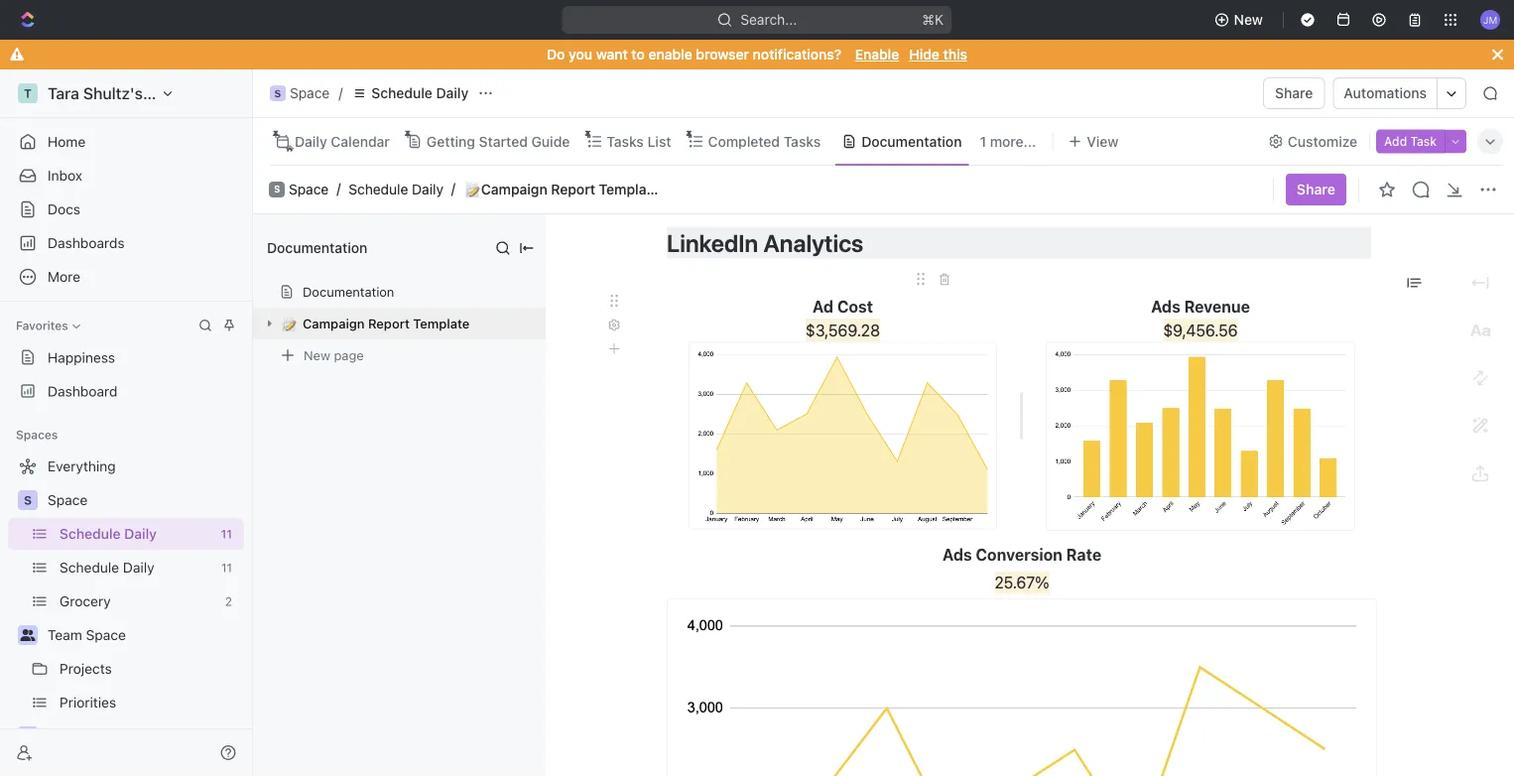 Task type: locate. For each thing, give the bounding box(es) containing it.
space up projects
[[86, 627, 126, 643]]

⌘k
[[923, 11, 944, 28]]

0 horizontal spatial new
[[304, 348, 330, 363]]

new for new
[[1234, 11, 1264, 28]]

view
[[1087, 133, 1119, 149]]

happiness link
[[8, 341, 244, 373]]

campaign up new page
[[303, 316, 365, 331]]

new
[[1234, 11, 1264, 28], [304, 348, 330, 363]]

user group image
[[20, 629, 35, 641]]

/
[[339, 85, 343, 101]]

getting started guide link
[[423, 128, 570, 155]]

1 vertical spatial report
[[368, 316, 410, 331]]

sidebar navigation
[[0, 69, 257, 776]]

0 horizontal spatial ads
[[943, 545, 972, 564]]

1 horizontal spatial campaign
[[481, 181, 548, 198]]

more...
[[990, 133, 1037, 149]]

tasks list link
[[603, 128, 671, 155]]

1 vertical spatial ads
[[943, 545, 972, 564]]

1 horizontal spatial space link
[[289, 181, 329, 198]]

new page
[[304, 348, 364, 363]]

1 more...
[[980, 133, 1037, 149]]

enable
[[855, 46, 900, 63]]

2 vertical spatial s
[[24, 493, 32, 507]]

observatory
[[48, 728, 127, 744]]

report down guide at the left top of the page
[[551, 181, 596, 198]]

s space
[[274, 181, 329, 198]]

documentation
[[862, 133, 962, 149], [267, 240, 367, 256], [303, 284, 394, 299]]

new inside button
[[1234, 11, 1264, 28]]

0 vertical spatial new
[[1234, 11, 1264, 28]]

home
[[48, 134, 86, 150]]

space, , element left /
[[270, 85, 286, 101]]

ads up "$9,456.56"
[[1151, 297, 1181, 316]]

space, , element down spaces
[[18, 490, 38, 510]]

campaign down 'started'
[[481, 181, 548, 198]]

space link down everything link
[[48, 484, 240, 516]]

1 horizontal spatial tasks
[[784, 133, 821, 149]]

1 vertical spatial share
[[1297, 181, 1336, 198]]

space down the everything
[[48, 492, 88, 508]]

page
[[334, 348, 364, 363]]

space link
[[289, 181, 329, 198], [48, 484, 240, 516]]

1 horizontal spatial 📝
[[464, 182, 477, 197]]

s inside 'space, ,' element
[[24, 493, 32, 507]]

documentation up page
[[303, 284, 394, 299]]

new button
[[1207, 4, 1275, 36]]

1 vertical spatial campaign
[[303, 316, 365, 331]]

linkedin
[[667, 229, 759, 257]]

tara shultz's workspace, , element
[[18, 83, 38, 103]]

1 vertical spatial s
[[274, 184, 280, 195]]

s inside s space
[[274, 184, 280, 195]]

📝 campaign report template
[[464, 181, 660, 198], [280, 316, 470, 331]]

1 horizontal spatial report
[[551, 181, 596, 198]]

space link down daily calendar link
[[289, 181, 329, 198]]

conversion
[[976, 545, 1063, 564]]

1 horizontal spatial ads
[[1151, 297, 1181, 316]]

observatory link
[[48, 721, 240, 752]]

completed tasks
[[708, 133, 821, 149]]

0 vertical spatial 📝
[[464, 182, 477, 197]]

ads revenue $9,456.56
[[1151, 297, 1251, 340]]

0 vertical spatial report
[[551, 181, 596, 198]]

browser
[[696, 46, 749, 63]]

ads inside the ads conversion rate 25.67%
[[943, 545, 972, 564]]

0 horizontal spatial tasks
[[607, 133, 644, 149]]

everything link
[[8, 451, 240, 482]]

space left /
[[290, 85, 330, 101]]

ad cost $3,569.28
[[806, 297, 880, 340]]

space, , element
[[270, 85, 286, 101], [18, 490, 38, 510]]

0 vertical spatial ads
[[1151, 297, 1181, 316]]

projects
[[60, 661, 112, 677]]

share down the customize "button"
[[1297, 181, 1336, 198]]

11
[[221, 527, 232, 541], [221, 561, 232, 575]]

2 vertical spatial documentation
[[303, 284, 394, 299]]

enable
[[649, 46, 693, 63]]

1 vertical spatial 📝
[[280, 316, 293, 331]]

1 tasks from the left
[[607, 133, 644, 149]]

1 vertical spatial documentation
[[267, 240, 367, 256]]

s inside s space /
[[275, 87, 281, 99]]

2 tasks from the left
[[784, 133, 821, 149]]

1 vertical spatial 11
[[221, 561, 232, 575]]

0 horizontal spatial space link
[[48, 484, 240, 516]]

schedule daily down 'calendar'
[[349, 181, 444, 198]]

0 horizontal spatial space, , element
[[18, 490, 38, 510]]

report
[[551, 181, 596, 198], [368, 316, 410, 331]]

0 vertical spatial template
[[599, 181, 660, 198]]

1 vertical spatial template
[[413, 316, 470, 331]]

tasks
[[607, 133, 644, 149], [784, 133, 821, 149]]

0 vertical spatial s
[[275, 87, 281, 99]]

1 horizontal spatial new
[[1234, 11, 1264, 28]]

share
[[1276, 85, 1314, 101], [1297, 181, 1336, 198]]

docs link
[[8, 194, 244, 225]]

📝 campaign report template down guide at the left top of the page
[[464, 181, 660, 198]]

notifications?
[[753, 46, 842, 63]]

more button
[[8, 261, 244, 293]]

1 11 from the top
[[221, 527, 232, 541]]

📝 campaign report template up page
[[280, 316, 470, 331]]

0 vertical spatial share
[[1276, 85, 1314, 101]]

0 vertical spatial space, , element
[[270, 85, 286, 101]]

completed tasks link
[[704, 128, 821, 155]]

t
[[24, 86, 32, 100]]

to
[[632, 46, 645, 63]]

docs
[[48, 201, 80, 217]]

1 vertical spatial new
[[304, 348, 330, 363]]

tree
[[8, 451, 244, 776]]

tasks right completed
[[784, 133, 821, 149]]

priorities
[[60, 694, 116, 711]]

grocery link
[[60, 586, 217, 617]]

1 vertical spatial 📝 campaign report template
[[280, 316, 470, 331]]

team
[[48, 627, 82, 643]]

1 horizontal spatial space, , element
[[270, 85, 286, 101]]

ads for ads conversion rate 25.67%
[[943, 545, 972, 564]]

schedule
[[371, 85, 433, 101], [349, 181, 408, 198], [60, 526, 121, 542], [60, 559, 119, 576]]

s for s space
[[274, 184, 280, 195]]

1 horizontal spatial template
[[599, 181, 660, 198]]

schedule daily
[[371, 85, 469, 101], [349, 181, 444, 198], [60, 526, 157, 542], [60, 559, 154, 576]]

you
[[569, 46, 593, 63]]

📝
[[464, 182, 477, 197], [280, 316, 293, 331]]

ads for ads revenue $9,456.56
[[1151, 297, 1181, 316]]

tasks left list
[[607, 133, 644, 149]]

inbox
[[48, 167, 82, 184]]

0 vertical spatial 📝 campaign report template
[[464, 181, 660, 198]]

ads conversion rate 25.67%
[[943, 545, 1102, 592]]

1
[[980, 133, 987, 149]]

everything
[[48, 458, 116, 474]]

space inside "link"
[[86, 627, 126, 643]]

ads inside ads revenue $9,456.56
[[1151, 297, 1181, 316]]

0 vertical spatial campaign
[[481, 181, 548, 198]]

automations button
[[1334, 78, 1437, 108]]

shultz's
[[83, 84, 143, 103]]

ads left conversion
[[943, 545, 972, 564]]

tree containing everything
[[8, 451, 244, 776]]

documentation left the 1
[[862, 133, 962, 149]]

report right 📝 dropdown button
[[368, 316, 410, 331]]

campaign
[[481, 181, 548, 198], [303, 316, 365, 331]]

daily
[[436, 85, 469, 101], [295, 133, 327, 149], [412, 181, 444, 198], [124, 526, 157, 542], [123, 559, 154, 576]]

s
[[275, 87, 281, 99], [274, 184, 280, 195], [24, 493, 32, 507]]

0 vertical spatial 11
[[221, 527, 232, 541]]

documentation down s space
[[267, 240, 367, 256]]

share up the customize "button"
[[1276, 85, 1314, 101]]

ad
[[813, 297, 834, 316]]

s for s space /
[[275, 87, 281, 99]]

0 horizontal spatial 📝
[[280, 316, 293, 331]]

home link
[[8, 126, 244, 158]]

1 more... button
[[973, 128, 1044, 155]]

space down daily calendar link
[[289, 181, 329, 198]]

workspace
[[147, 84, 229, 103]]

add task button
[[1377, 130, 1445, 153]]

ads
[[1151, 297, 1181, 316], [943, 545, 972, 564]]

dashboard link
[[8, 375, 244, 407]]

jm button
[[1475, 4, 1507, 36]]



Task type: describe. For each thing, give the bounding box(es) containing it.
dashboards link
[[8, 227, 244, 259]]

guide
[[532, 133, 570, 149]]

list
[[648, 133, 671, 149]]

📝 button
[[279, 316, 303, 332]]

dropdown menu image
[[1406, 274, 1424, 292]]

daily calendar link
[[291, 128, 390, 155]]

0 vertical spatial documentation
[[862, 133, 962, 149]]

2
[[225, 595, 232, 608]]

cost
[[838, 297, 873, 316]]

spaces
[[16, 428, 58, 442]]

tasks list
[[607, 133, 671, 149]]

customize button
[[1262, 128, 1364, 155]]

search...
[[741, 11, 798, 28]]

dashboard
[[48, 383, 118, 400]]

jm
[[1484, 14, 1498, 25]]

priorities link
[[60, 687, 240, 719]]

projects link
[[60, 653, 240, 685]]

favorites button
[[8, 314, 88, 337]]

$9,456.56
[[1164, 321, 1238, 340]]

revenue
[[1185, 297, 1251, 316]]

add task
[[1385, 134, 1437, 148]]

tree inside the sidebar navigation
[[8, 451, 244, 776]]

tara shultz's workspace
[[48, 84, 229, 103]]

2 11 from the top
[[221, 561, 232, 575]]

documentation link
[[858, 128, 962, 155]]

analytics
[[764, 229, 864, 257]]

happiness
[[48, 349, 115, 366]]

do
[[547, 46, 565, 63]]

getting started guide
[[427, 133, 570, 149]]

rate
[[1067, 545, 1102, 564]]

more
[[48, 268, 80, 285]]

getting
[[427, 133, 475, 149]]

0 horizontal spatial template
[[413, 316, 470, 331]]

1 vertical spatial space link
[[48, 484, 240, 516]]

share inside button
[[1276, 85, 1314, 101]]

tara
[[48, 84, 79, 103]]

linkedin analytics
[[667, 229, 1372, 257]]

team space
[[48, 627, 126, 643]]

schedule daily up getting
[[371, 85, 469, 101]]

dashboards
[[48, 235, 125, 251]]

s for s
[[24, 493, 32, 507]]

s space /
[[275, 85, 343, 101]]

share button
[[1264, 77, 1326, 109]]

team space link
[[48, 619, 240, 651]]

$3,569.28
[[806, 321, 880, 340]]

hide
[[909, 46, 940, 63]]

new for new page
[[304, 348, 330, 363]]

customize
[[1288, 133, 1358, 149]]

automations
[[1344, 85, 1427, 101]]

add
[[1385, 134, 1408, 148]]

want
[[596, 46, 628, 63]]

schedule daily down everything link
[[60, 526, 157, 542]]

0 horizontal spatial campaign
[[303, 316, 365, 331]]

this
[[943, 46, 968, 63]]

0 horizontal spatial report
[[368, 316, 410, 331]]

schedule daily up grocery
[[60, 559, 154, 576]]

25.67%
[[995, 573, 1050, 592]]

grocery
[[60, 593, 111, 609]]

completed
[[708, 133, 780, 149]]

view button
[[1061, 128, 1126, 155]]

favorites
[[16, 319, 68, 333]]

started
[[479, 133, 528, 149]]

0 vertical spatial space link
[[289, 181, 329, 198]]

calendar
[[331, 133, 390, 149]]

task
[[1411, 134, 1437, 148]]

inbox link
[[8, 160, 244, 192]]

space for team space
[[86, 627, 126, 643]]

space for s space /
[[290, 85, 330, 101]]

view button
[[1061, 118, 1126, 165]]

space for s space
[[289, 181, 329, 198]]

1 vertical spatial space, , element
[[18, 490, 38, 510]]

daily calendar
[[295, 133, 390, 149]]

do you want to enable browser notifications? enable hide this
[[547, 46, 968, 63]]



Task type: vqa. For each thing, say whether or not it's contained in the screenshot.


